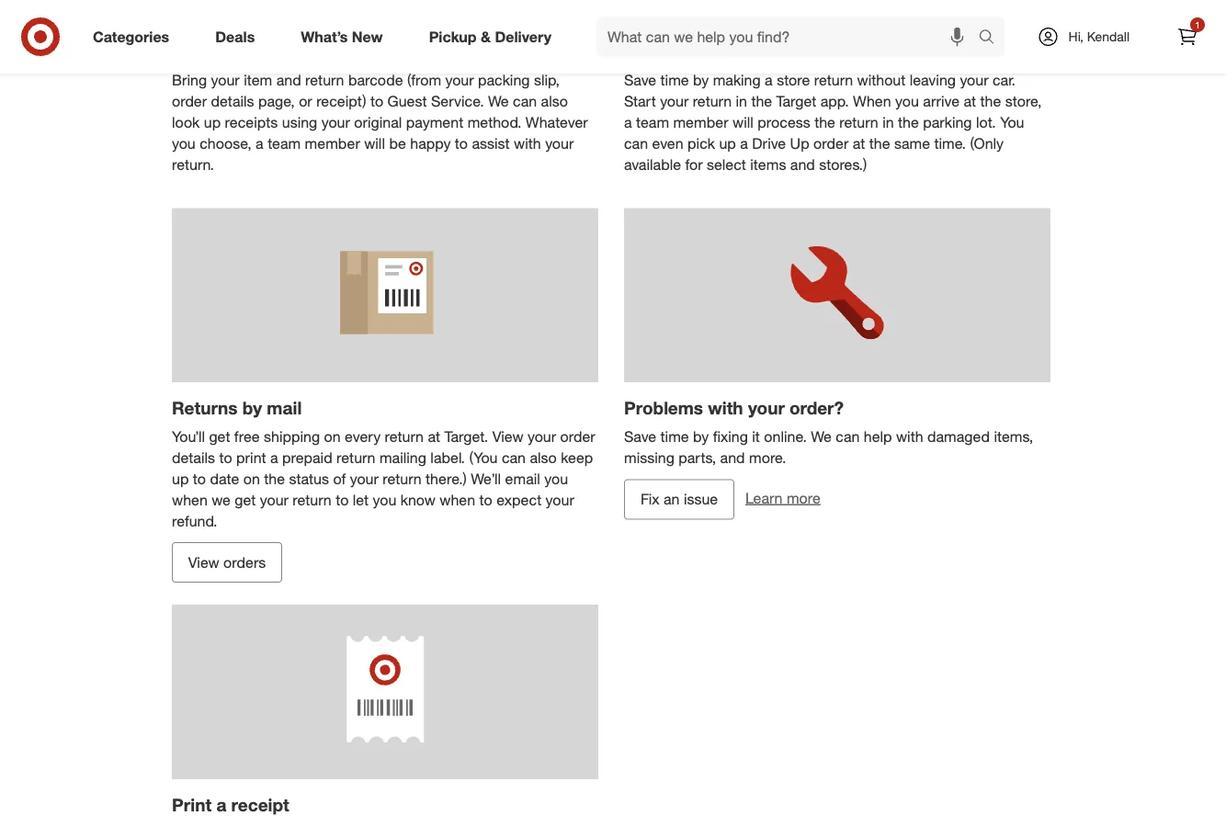 Task type: vqa. For each thing, say whether or not it's contained in the screenshot.
Exclusive)
no



Task type: describe. For each thing, give the bounding box(es) containing it.
at up lot. on the top right of page
[[964, 92, 977, 110]]

slip,
[[534, 71, 560, 89]]

assist
[[472, 134, 510, 152]]

returns for returns with drive up
[[625, 41, 690, 62]]

up inside you'll get free shipping on every return at target. view your order details to print a prepaid return mailing label. (you can also keep up to date on the status of your return there.) we'll email you when we get your return to let you know when to expect your refund.
[[172, 470, 189, 488]]

the left same
[[870, 134, 891, 152]]

deals
[[215, 28, 255, 46]]

your down whatever
[[546, 134, 574, 152]]

your right 'start'
[[660, 92, 689, 110]]

0 vertical spatial target
[[279, 41, 330, 62]]

payment
[[406, 113, 464, 131]]

to left "let"
[[336, 491, 349, 509]]

keep
[[561, 449, 593, 467]]

bring
[[172, 71, 207, 89]]

returns for returns by mail
[[172, 397, 238, 419]]

and inside 'bring your item and return barcode (from your packing slip, order details page, or receipt) to guest service. we can also look up receipts using your original payment method. whatever you choose, a team member will be happy to assist with your return.'
[[277, 71, 301, 89]]

problems with your order?
[[625, 397, 844, 419]]

or
[[299, 92, 312, 110]]

up inside 'bring your item and return barcode (from your packing slip, order details page, or receipt) to guest service. we can also look up receipts using your original payment method. whatever you choose, a team member will be happy to assist with your return.'
[[204, 113, 221, 131]]

can inside you'll get free shipping on every return at target. view your order details to print a prepaid return mailing label. (you can also keep up to date on the status of your return there.) we'll email you when we get your return to let you know when to expect your refund.
[[502, 449, 526, 467]]

details inside 'bring your item and return barcode (from your packing slip, order details page, or receipt) to guest service. we can also look up receipts using your original payment method. whatever you choose, a team member will be happy to assist with your return.'
[[211, 92, 254, 110]]

drive inside save time by making a store return without leaving your car. start your return in the target app. when you arrive at the store, a team member will process the return in the parking lot. you can even pick up a drive up order at the same time. (only available for select items and stores.)
[[753, 134, 787, 152]]

save time by making a store return without leaving your car. start your return in the target app. when you arrive at the store, a team member will process the return in the parking lot. you can even pick up a drive up order at the same time. (only available for select items and stores.)
[[625, 71, 1043, 173]]

original
[[354, 113, 402, 131]]

print
[[236, 449, 266, 467]]

help
[[864, 428, 893, 446]]

your up it
[[749, 397, 785, 419]]

shipping
[[264, 428, 320, 446]]

order inside you'll get free shipping on every return at target. view your order details to print a prepaid return mailing label. (you can also keep up to date on the status of your return there.) we'll email you when we get your return to let you know when to expect your refund.
[[561, 428, 596, 446]]

you inside 'bring your item and return barcode (from your packing slip, order details page, or receipt) to guest service. we can also look up receipts using your original payment method. whatever you choose, a team member will be happy to assist with your return.'
[[172, 134, 196, 152]]

orders
[[224, 554, 266, 572]]

pickup & delivery
[[429, 28, 552, 46]]

store
[[777, 71, 811, 89]]

can inside 'bring your item and return barcode (from your packing slip, order details page, or receipt) to guest service. we can also look up receipts using your original payment method. whatever you choose, a team member will be happy to assist with your return.'
[[513, 92, 537, 110]]

page,
[[258, 92, 295, 110]]

be
[[389, 134, 406, 152]]

you'll get free shipping on every return at target. view your order details to print a prepaid return mailing label. (you can also keep up to date on the status of your return there.) we'll email you when we get your return to let you know when to expect your refund.
[[172, 428, 596, 530]]

select
[[707, 155, 747, 173]]

return.
[[172, 155, 214, 173]]

will inside save time by making a store return without leaving your car. start your return in the target app. when you arrive at the store, a team member will process the return in the parking lot. you can even pick up a drive up order at the same time. (only available for select items and stores.)
[[733, 113, 754, 131]]

1 vertical spatial get
[[235, 491, 256, 509]]

to left date
[[193, 470, 206, 488]]

lot.
[[977, 113, 997, 131]]

look
[[172, 113, 200, 131]]

member inside 'bring your item and return barcode (from your packing slip, order details page, or receipt) to guest service. we can also look up receipts using your original payment method. whatever you choose, a team member will be happy to assist with your return.'
[[305, 134, 360, 152]]

will inside 'bring your item and return barcode (from your packing slip, order details page, or receipt) to guest service. we can also look up receipts using your original payment method. whatever you choose, a team member will be happy to assist with your return.'
[[364, 134, 385, 152]]

print a receipt
[[172, 795, 289, 816]]

for
[[686, 155, 703, 173]]

using
[[282, 113, 318, 131]]

(only
[[971, 134, 1004, 152]]

we
[[212, 491, 231, 509]]

parking
[[924, 113, 973, 131]]

returns with drive up
[[625, 41, 807, 62]]

problems
[[625, 397, 704, 419]]

learn more
[[746, 490, 821, 507]]

to up original
[[371, 92, 384, 110]]

your right expect
[[546, 491, 575, 509]]

with up fixing
[[708, 397, 744, 419]]

1 vertical spatial in
[[883, 113, 895, 131]]

free
[[234, 428, 260, 446]]

what's new link
[[285, 17, 406, 57]]

store
[[335, 41, 380, 62]]

arrive
[[924, 92, 960, 110]]

parts,
[[679, 449, 717, 467]]

email
[[505, 470, 541, 488]]

with inside 'bring your item and return barcode (from your packing slip, order details page, or receipt) to guest service. we can also look up receipts using your original payment method. whatever you choose, a team member will be happy to assist with your return.'
[[514, 134, 541, 152]]

we inside 'bring your item and return barcode (from your packing slip, order details page, or receipt) to guest service. we can also look up receipts using your original payment method. whatever you choose, a team member will be happy to assist with your return.'
[[488, 92, 509, 110]]

car.
[[993, 71, 1016, 89]]

save time by fixing it online. we can help with damaged items, missing parts, and more.
[[625, 428, 1034, 467]]

returns by mail
[[172, 397, 302, 419]]

what's
[[301, 28, 348, 46]]

items,
[[995, 428, 1034, 446]]

up inside save time by making a store return without leaving your car. start your return in the target app. when you arrive at the store, a team member will process the return in the parking lot. you can even pick up a drive up order at the same time. (only available for select items and stores.)
[[720, 134, 737, 152]]

time.
[[935, 134, 967, 152]]

2 when from the left
[[440, 491, 476, 509]]

without
[[858, 71, 906, 89]]

return up app.
[[815, 71, 854, 89]]

What can we help you find? suggestions appear below search field
[[597, 17, 984, 57]]

1 vertical spatial view
[[188, 554, 219, 572]]

the up same
[[899, 113, 920, 131]]

fix an issue
[[641, 491, 718, 509]]

online.
[[765, 428, 807, 446]]

pickup & delivery link
[[414, 17, 575, 57]]

guest
[[388, 92, 427, 110]]

return down when
[[840, 113, 879, 131]]

bring your item and return barcode (from your packing slip, order details page, or receipt) to guest service. we can also look up receipts using your original payment method. whatever you choose, a team member will be happy to assist with your return.
[[172, 71, 588, 173]]

available
[[625, 155, 681, 173]]

your up service.
[[446, 71, 474, 89]]

barcode
[[349, 71, 403, 89]]

1 when from the left
[[172, 491, 208, 509]]

prepaid
[[282, 449, 333, 467]]

missing
[[625, 449, 675, 467]]

making
[[713, 71, 761, 89]]

a inside you'll get free shipping on every return at target. view your order details to print a prepaid return mailing label. (you can also keep up to date on the status of your return there.) we'll email you when we get your return to let you know when to expect your refund.
[[270, 449, 278, 467]]

stores.)
[[820, 155, 868, 173]]

up inside save time by making a store return without leaving your car. start your return in the target app. when you arrive at the store, a team member will process the return in the parking lot. you can even pick up a drive up order at the same time. (only available for select items and stores.)
[[791, 134, 810, 152]]

receipt
[[231, 795, 289, 816]]

1
[[1196, 19, 1201, 30]]

learn
[[746, 490, 783, 507]]

pick
[[688, 134, 716, 152]]

kendall
[[1088, 29, 1130, 45]]

and inside save time by making a store return without leaving your car. start your return in the target app. when you arrive at the store, a team member will process the return in the parking lot. you can even pick up a drive up order at the same time. (only available for select items and stores.)
[[791, 155, 816, 173]]

there.)
[[426, 470, 467, 488]]

0 vertical spatial drive
[[735, 41, 778, 62]]

order?
[[790, 397, 844, 419]]

0 vertical spatial in
[[736, 92, 748, 110]]

return inside 'bring your item and return barcode (from your packing slip, order details page, or receipt) to guest service. we can also look up receipts using your original payment method. whatever you choose, a team member will be happy to assist with your return.'
[[305, 71, 344, 89]]

expect
[[497, 491, 542, 509]]

order inside save time by making a store return without leaving your car. start your return in the target app. when you arrive at the store, a team member will process the return in the parking lot. you can even pick up a drive up order at the same time. (only available for select items and stores.)
[[814, 134, 849, 152]]

happy
[[410, 134, 451, 152]]

service.
[[431, 92, 484, 110]]

returns for returns at a target store
[[172, 41, 238, 62]]

by for problems
[[694, 428, 709, 446]]

whatever
[[526, 113, 588, 131]]

returns at a target store
[[172, 41, 380, 62]]

pickup
[[429, 28, 477, 46]]



Task type: locate. For each thing, give the bounding box(es) containing it.
on left every
[[324, 428, 341, 446]]

returns
[[172, 41, 238, 62], [625, 41, 690, 62], [172, 397, 238, 419]]

order down bring
[[172, 92, 207, 110]]

will left process
[[733, 113, 754, 131]]

1 link
[[1168, 17, 1209, 57]]

you down leaving
[[896, 92, 920, 110]]

0 vertical spatial order
[[172, 92, 207, 110]]

0 horizontal spatial team
[[268, 134, 301, 152]]

up up choose,
[[204, 113, 221, 131]]

by inside save time by making a store return without leaving your car. start your return in the target app. when you arrive at the store, a team member will process the return in the parking lot. you can even pick up a drive up order at the same time. (only available for select items and stores.)
[[694, 71, 709, 89]]

1 horizontal spatial get
[[235, 491, 256, 509]]

by
[[694, 71, 709, 89], [243, 397, 262, 419], [694, 428, 709, 446]]

2 horizontal spatial up
[[720, 134, 737, 152]]

1 horizontal spatial will
[[733, 113, 754, 131]]

0 vertical spatial view
[[493, 428, 524, 446]]

to up date
[[219, 449, 232, 467]]

time for problems
[[661, 428, 689, 446]]

and inside 'save time by fixing it online. we can help with damaged items, missing parts, and more.'
[[721, 449, 746, 467]]

method.
[[468, 113, 522, 131]]

2 vertical spatial by
[[694, 428, 709, 446]]

will down original
[[364, 134, 385, 152]]

team down using
[[268, 134, 301, 152]]

0 horizontal spatial target
[[279, 41, 330, 62]]

member inside save time by making a store return without leaving your car. start your return in the target app. when you arrive at the store, a team member will process the return in the parking lot. you can even pick up a drive up order at the same time. (only available for select items and stores.)
[[674, 113, 729, 131]]

0 vertical spatial on
[[324, 428, 341, 446]]

0 horizontal spatial will
[[364, 134, 385, 152]]

0 horizontal spatial in
[[736, 92, 748, 110]]

0 horizontal spatial view
[[188, 554, 219, 572]]

1 vertical spatial will
[[364, 134, 385, 152]]

member
[[674, 113, 729, 131], [305, 134, 360, 152]]

2 vertical spatial up
[[172, 470, 189, 488]]

in down when
[[883, 113, 895, 131]]

by up free
[[243, 397, 262, 419]]

save for returns with drive up
[[625, 71, 657, 89]]

view left orders
[[188, 554, 219, 572]]

0 horizontal spatial get
[[209, 428, 230, 446]]

hi,
[[1069, 29, 1084, 45]]

return up receipt)
[[305, 71, 344, 89]]

time
[[661, 71, 689, 89], [661, 428, 689, 446]]

the down print
[[264, 470, 285, 488]]

you down keep
[[545, 470, 568, 488]]

also up whatever
[[541, 92, 568, 110]]

new
[[352, 28, 383, 46]]

1 horizontal spatial view
[[493, 428, 524, 446]]

fix
[[641, 491, 660, 509]]

save for problems with your order?
[[625, 428, 657, 446]]

member down using
[[305, 134, 360, 152]]

app.
[[821, 92, 850, 110]]

0 vertical spatial up
[[204, 113, 221, 131]]

can inside save time by making a store return without leaving your car. start your return in the target app. when you arrive at the store, a team member will process the return in the parking lot. you can even pick up a drive up order at the same time. (only available for select items and stores.)
[[625, 134, 648, 152]]

0 horizontal spatial and
[[277, 71, 301, 89]]

time for returns
[[661, 71, 689, 89]]

can up email
[[502, 449, 526, 467]]

0 horizontal spatial we
[[488, 92, 509, 110]]

will
[[733, 113, 754, 131], [364, 134, 385, 152]]

up down process
[[791, 134, 810, 152]]

details
[[211, 92, 254, 110], [172, 449, 215, 467]]

when down there.)
[[440, 491, 476, 509]]

1 horizontal spatial in
[[883, 113, 895, 131]]

1 vertical spatial we
[[811, 428, 832, 446]]

view
[[493, 428, 524, 446], [188, 554, 219, 572]]

at up the label.
[[428, 428, 441, 446]]

and up page,
[[277, 71, 301, 89]]

receipt)
[[317, 92, 367, 110]]

at
[[243, 41, 259, 62], [964, 92, 977, 110], [853, 134, 866, 152], [428, 428, 441, 446]]

of
[[333, 470, 346, 488]]

member up pick
[[674, 113, 729, 131]]

1 vertical spatial on
[[243, 470, 260, 488]]

with right help
[[897, 428, 924, 446]]

even
[[653, 134, 684, 152]]

your down print
[[260, 491, 289, 509]]

save up missing
[[625, 428, 657, 446]]

1 time from the top
[[661, 71, 689, 89]]

returns up 'start'
[[625, 41, 690, 62]]

more.
[[750, 449, 787, 467]]

categories link
[[77, 17, 192, 57]]

can down packing
[[513, 92, 537, 110]]

search button
[[971, 17, 1015, 61]]

store,
[[1006, 92, 1043, 110]]

an
[[664, 491, 680, 509]]

0 vertical spatial time
[[661, 71, 689, 89]]

0 horizontal spatial up
[[172, 470, 189, 488]]

returns up 'you'll'
[[172, 397, 238, 419]]

2 save from the top
[[625, 428, 657, 446]]

up down 'you'll'
[[172, 470, 189, 488]]

also up email
[[530, 449, 557, 467]]

it
[[753, 428, 761, 446]]

1 vertical spatial team
[[268, 134, 301, 152]]

to left assist
[[455, 134, 468, 152]]

details up receipts on the left top of the page
[[211, 92, 254, 110]]

0 horizontal spatial when
[[172, 491, 208, 509]]

learn more button
[[746, 488, 821, 509]]

save inside 'save time by fixing it online. we can help with damaged items, missing parts, and more.'
[[625, 428, 657, 446]]

0 horizontal spatial member
[[305, 134, 360, 152]]

print
[[172, 795, 212, 816]]

0 vertical spatial also
[[541, 92, 568, 110]]

damaged
[[928, 428, 991, 446]]

1 horizontal spatial and
[[721, 449, 746, 467]]

issue
[[684, 491, 718, 509]]

we
[[488, 92, 509, 110], [811, 428, 832, 446]]

let
[[353, 491, 369, 509]]

up up store
[[783, 41, 807, 62]]

drive up making
[[735, 41, 778, 62]]

can left help
[[836, 428, 860, 446]]

time up parts,
[[661, 428, 689, 446]]

return up mailing
[[385, 428, 424, 446]]

return down making
[[693, 92, 732, 110]]

can inside 'save time by fixing it online. we can help with damaged items, missing parts, and more.'
[[836, 428, 860, 446]]

the down app.
[[815, 113, 836, 131]]

a inside 'bring your item and return barcode (from your packing slip, order details page, or receipt) to guest service. we can also look up receipts using your original payment method. whatever you choose, a team member will be happy to assist with your return.'
[[256, 134, 264, 152]]

we down order?
[[811, 428, 832, 446]]

drive up items
[[753, 134, 787, 152]]

delivery
[[495, 28, 552, 46]]

your left car.
[[961, 71, 989, 89]]

view inside you'll get free shipping on every return at target. view your order details to print a prepaid return mailing label. (you can also keep up to date on the status of your return there.) we'll email you when we get your return to let you know when to expect your refund.
[[493, 428, 524, 446]]

more
[[787, 490, 821, 507]]

get left free
[[209, 428, 230, 446]]

team inside 'bring your item and return barcode (from your packing slip, order details page, or receipt) to guest service. we can also look up receipts using your original payment method. whatever you choose, a team member will be happy to assist with your return.'
[[268, 134, 301, 152]]

at inside you'll get free shipping on every return at target. view your order details to print a prepaid return mailing label. (you can also keep up to date on the status of your return there.) we'll email you when we get your return to let you know when to expect your refund.
[[428, 428, 441, 446]]

0 horizontal spatial on
[[243, 470, 260, 488]]

to down the "we'll"
[[480, 491, 493, 509]]

1 save from the top
[[625, 71, 657, 89]]

time inside save time by making a store return without leaving your car. start your return in the target app. when you arrive at the store, a team member will process the return in the parking lot. you can even pick up a drive up order at the same time. (only available for select items and stores.)
[[661, 71, 689, 89]]

deals link
[[200, 17, 278, 57]]

we inside 'save time by fixing it online. we can help with damaged items, missing parts, and more.'
[[811, 428, 832, 446]]

1 vertical spatial save
[[625, 428, 657, 446]]

with up making
[[695, 41, 730, 62]]

at up stores.)
[[853, 134, 866, 152]]

on
[[324, 428, 341, 446], [243, 470, 260, 488]]

by inside 'save time by fixing it online. we can help with damaged items, missing parts, and more.'
[[694, 428, 709, 446]]

1 horizontal spatial up
[[204, 113, 221, 131]]

on down print
[[243, 470, 260, 488]]

every
[[345, 428, 381, 446]]

1 vertical spatial drive
[[753, 134, 787, 152]]

mailing
[[380, 449, 427, 467]]

(you
[[469, 449, 498, 467]]

team inside save time by making a store return without leaving your car. start your return in the target app. when you arrive at the store, a team member will process the return in the parking lot. you can even pick up a drive up order at the same time. (only available for select items and stores.)
[[636, 113, 670, 131]]

2 time from the top
[[661, 428, 689, 446]]

save inside save time by making a store return without leaving your car. start your return in the target app. when you arrive at the store, a team member will process the return in the parking lot. you can even pick up a drive up order at the same time. (only available for select items and stores.)
[[625, 71, 657, 89]]

2 vertical spatial and
[[721, 449, 746, 467]]

0 vertical spatial up
[[783, 41, 807, 62]]

1 vertical spatial target
[[777, 92, 817, 110]]

2 horizontal spatial and
[[791, 155, 816, 173]]

time down returns with drive up
[[661, 71, 689, 89]]

your up email
[[528, 428, 557, 446]]

in down making
[[736, 92, 748, 110]]

and down fixing
[[721, 449, 746, 467]]

you
[[896, 92, 920, 110], [172, 134, 196, 152], [545, 470, 568, 488], [373, 491, 397, 509]]

1 vertical spatial up
[[791, 134, 810, 152]]

0 vertical spatial details
[[211, 92, 254, 110]]

view orders link
[[172, 543, 282, 583]]

with down whatever
[[514, 134, 541, 152]]

time inside 'save time by fixing it online. we can help with damaged items, missing parts, and more.'
[[661, 428, 689, 446]]

0 vertical spatial and
[[277, 71, 301, 89]]

the up lot. on the top right of page
[[981, 92, 1002, 110]]

return
[[305, 71, 344, 89], [815, 71, 854, 89], [693, 92, 732, 110], [840, 113, 879, 131], [385, 428, 424, 446], [337, 449, 376, 467], [383, 470, 422, 488], [293, 491, 332, 509]]

you
[[1001, 113, 1025, 131]]

you down the look
[[172, 134, 196, 152]]

know
[[401, 491, 436, 509]]

1 vertical spatial also
[[530, 449, 557, 467]]

can
[[513, 92, 537, 110], [625, 134, 648, 152], [836, 428, 860, 446], [502, 449, 526, 467]]

target inside save time by making a store return without leaving your car. start your return in the target app. when you arrive at the store, a team member will process the return in the parking lot. you can even pick up a drive up order at the same time. (only available for select items and stores.)
[[777, 92, 817, 110]]

we up method.
[[488, 92, 509, 110]]

1 horizontal spatial on
[[324, 428, 341, 446]]

&
[[481, 28, 491, 46]]

hi, kendall
[[1069, 29, 1130, 45]]

your up "let"
[[350, 470, 379, 488]]

1 vertical spatial time
[[661, 428, 689, 446]]

return down status
[[293, 491, 332, 509]]

date
[[210, 470, 239, 488]]

and
[[277, 71, 301, 89], [791, 155, 816, 173], [721, 449, 746, 467]]

0 vertical spatial by
[[694, 71, 709, 89]]

1 vertical spatial member
[[305, 134, 360, 152]]

1 horizontal spatial target
[[777, 92, 817, 110]]

your
[[211, 71, 240, 89], [446, 71, 474, 89], [961, 71, 989, 89], [660, 92, 689, 110], [322, 113, 350, 131], [546, 134, 574, 152], [749, 397, 785, 419], [528, 428, 557, 446], [350, 470, 379, 488], [260, 491, 289, 509], [546, 491, 575, 509]]

up
[[783, 41, 807, 62], [791, 134, 810, 152]]

your down receipt)
[[322, 113, 350, 131]]

returns up bring
[[172, 41, 238, 62]]

target up or
[[279, 41, 330, 62]]

you right "let"
[[373, 491, 397, 509]]

1 horizontal spatial when
[[440, 491, 476, 509]]

1 horizontal spatial team
[[636, 113, 670, 131]]

0 vertical spatial will
[[733, 113, 754, 131]]

0 vertical spatial save
[[625, 71, 657, 89]]

order up stores.)
[[814, 134, 849, 152]]

1 vertical spatial order
[[814, 134, 849, 152]]

return down mailing
[[383, 470, 422, 488]]

process
[[758, 113, 811, 131]]

0 vertical spatial team
[[636, 113, 670, 131]]

1 vertical spatial up
[[720, 134, 737, 152]]

you inside save time by making a store return without leaving your car. start your return in the target app. when you arrive at the store, a team member will process the return in the parking lot. you can even pick up a drive up order at the same time. (only available for select items and stores.)
[[896, 92, 920, 110]]

status
[[289, 470, 329, 488]]

fix an issue link
[[625, 480, 735, 520]]

by for returns
[[694, 71, 709, 89]]

and right items
[[791, 155, 816, 173]]

view up (you
[[493, 428, 524, 446]]

choose,
[[200, 134, 252, 152]]

1 vertical spatial by
[[243, 397, 262, 419]]

the up process
[[752, 92, 773, 110]]

get right we
[[235, 491, 256, 509]]

0 vertical spatial get
[[209, 428, 230, 446]]

items
[[751, 155, 787, 173]]

1 vertical spatial and
[[791, 155, 816, 173]]

fixing
[[713, 428, 749, 446]]

by down returns with drive up
[[694, 71, 709, 89]]

your left item
[[211, 71, 240, 89]]

also
[[541, 92, 568, 110], [530, 449, 557, 467]]

up up select
[[720, 134, 737, 152]]

return down every
[[337, 449, 376, 467]]

also inside 'bring your item and return barcode (from your packing slip, order details page, or receipt) to guest service. we can also look up receipts using your original payment method. whatever you choose, a team member will be happy to assist with your return.'
[[541, 92, 568, 110]]

drive
[[735, 41, 778, 62], [753, 134, 787, 152]]

1 horizontal spatial order
[[561, 428, 596, 446]]

at up item
[[243, 41, 259, 62]]

with inside 'save time by fixing it online. we can help with damaged items, missing parts, and more.'
[[897, 428, 924, 446]]

the inside you'll get free shipping on every return at target. view your order details to print a prepaid return mailing label. (you can also keep up to date on the status of your return there.) we'll email you when we get your return to let you know when to expect your refund.
[[264, 470, 285, 488]]

0 vertical spatial member
[[674, 113, 729, 131]]

0 horizontal spatial order
[[172, 92, 207, 110]]

to
[[371, 92, 384, 110], [455, 134, 468, 152], [219, 449, 232, 467], [193, 470, 206, 488], [336, 491, 349, 509], [480, 491, 493, 509]]

team down 'start'
[[636, 113, 670, 131]]

0 vertical spatial we
[[488, 92, 509, 110]]

also inside you'll get free shipping on every return at target. view your order details to print a prepaid return mailing label. (you can also keep up to date on the status of your return there.) we'll email you when we get your return to let you know when to expect your refund.
[[530, 449, 557, 467]]

1 horizontal spatial member
[[674, 113, 729, 131]]

categories
[[93, 28, 169, 46]]

leaving
[[910, 71, 956, 89]]

can up the available
[[625, 134, 648, 152]]

when up refund.
[[172, 491, 208, 509]]

target.
[[445, 428, 489, 446]]

1 horizontal spatial we
[[811, 428, 832, 446]]

save up 'start'
[[625, 71, 657, 89]]

by up parts,
[[694, 428, 709, 446]]

1 vertical spatial details
[[172, 449, 215, 467]]

view orders
[[188, 554, 266, 572]]

a
[[264, 41, 274, 62], [765, 71, 773, 89], [625, 113, 632, 131], [256, 134, 264, 152], [741, 134, 749, 152], [270, 449, 278, 467], [216, 795, 227, 816]]

2 horizontal spatial order
[[814, 134, 849, 152]]

details down 'you'll'
[[172, 449, 215, 467]]

order inside 'bring your item and return barcode (from your packing slip, order details page, or receipt) to guest service. we can also look up receipts using your original payment method. whatever you choose, a team member will be happy to assist with your return.'
[[172, 92, 207, 110]]

order up keep
[[561, 428, 596, 446]]

2 vertical spatial order
[[561, 428, 596, 446]]

target down store
[[777, 92, 817, 110]]

details inside you'll get free shipping on every return at target. view your order details to print a prepaid return mailing label. (you can also keep up to date on the status of your return there.) we'll email you when we get your return to let you know when to expect your refund.
[[172, 449, 215, 467]]



